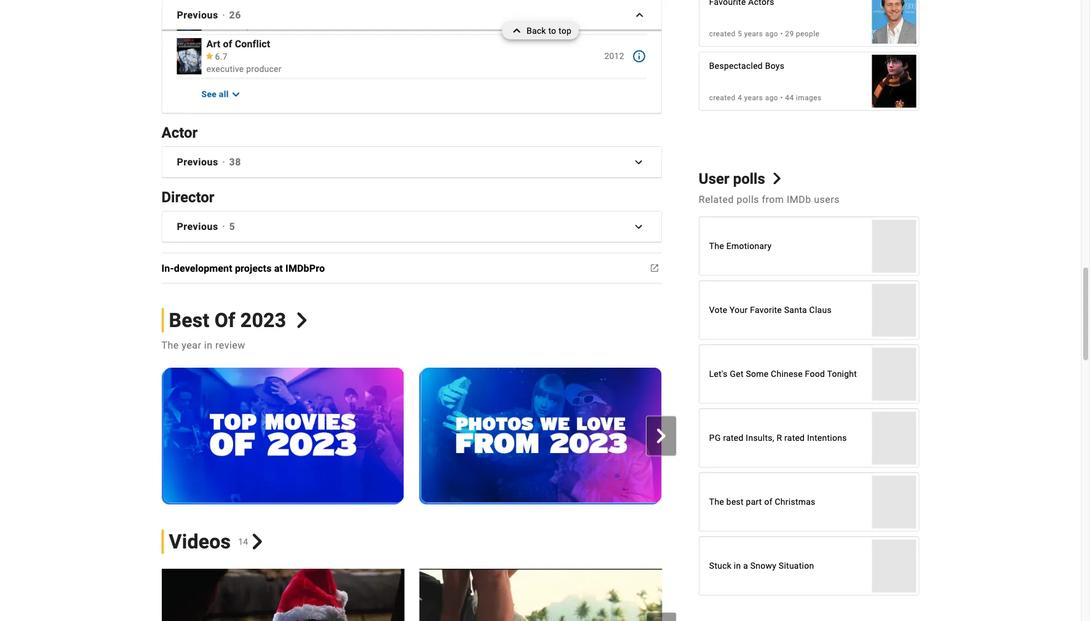 Task type: describe. For each thing, give the bounding box(es) containing it.
situation
[[779, 562, 815, 572]]

years for 5
[[745, 30, 764, 38]]

launch image
[[648, 261, 662, 276]]

1 producer from the top
[[246, 21, 282, 31]]

created 5 years ago • 29 people
[[710, 30, 820, 38]]

user polls
[[699, 170, 766, 188]]

see all
[[202, 89, 229, 100]]

pg rated insults, r rated intentions link
[[700, 410, 919, 468]]

the worst gifts in our favorite holiday films image
[[162, 570, 405, 622]]

0 vertical spatial 5
[[738, 30, 743, 38]]

to
[[549, 26, 557, 36]]

chevron right inline image
[[250, 535, 265, 551]]

edward norton at an event for the kids are all right (2010) image
[[873, 0, 917, 50]]

get
[[730, 370, 744, 380]]

back to top button
[[502, 22, 579, 39]]

actor
[[162, 124, 198, 142]]

let's get some chinese food tonight link
[[700, 346, 919, 404]]

r
[[777, 434, 783, 444]]

intentions
[[808, 434, 847, 444]]

chevron right inline image
[[772, 173, 783, 185]]

previous for 38
[[177, 157, 218, 168]]

6.6
[[215, 8, 228, 18]]

14
[[238, 537, 248, 548]]

in-development projects at imdbpro
[[162, 263, 325, 275]]

the best part of christmas link
[[700, 474, 919, 532]]

2012
[[605, 52, 625, 62]]

see
[[202, 89, 217, 100]]

expand less image
[[510, 22, 527, 39]]

couples retreat: "salvadore helps stretch jason and shane during yoga" image
[[419, 570, 662, 622]]

christmas
[[775, 498, 816, 508]]

chinese
[[771, 370, 803, 380]]

4
[[738, 94, 743, 102]]

in
[[734, 562, 741, 572]]

26
[[229, 9, 241, 21]]

user polls link
[[699, 170, 783, 188]]

your
[[730, 306, 748, 316]]

6.7
[[215, 52, 228, 62]]

projects
[[235, 263, 272, 275]]

related polls from imdb users
[[699, 194, 840, 206]]

1 rated from the left
[[724, 434, 744, 444]]

created 4 years ago • 44 images
[[710, 94, 822, 102]]

0 vertical spatial of
[[223, 38, 232, 50]]

best
[[727, 498, 744, 508]]

all
[[219, 89, 229, 100]]

the emotionary link
[[700, 218, 919, 276]]

bespectacled
[[710, 61, 763, 71]]

chevron right image for 38
[[632, 155, 647, 170]]

29
[[786, 30, 794, 38]]

see all button
[[192, 84, 250, 106]]

created for created 4 years ago
[[710, 94, 736, 102]]

• for 44
[[781, 94, 784, 102]]

vote
[[710, 306, 728, 316]]

1 executive from the top
[[207, 21, 244, 31]]

tv series
[[235, 8, 273, 18]]

tv
[[235, 8, 246, 18]]

2 executive from the top
[[207, 64, 244, 74]]

polls for related
[[737, 194, 760, 206]]

pursuit of the truth (2013) image
[[177, 0, 202, 31]]

art of conflict (2012) image
[[177, 38, 202, 75]]

tonight
[[828, 370, 858, 380]]

chevron right image for 26
[[633, 8, 647, 22]]

series
[[248, 8, 273, 18]]

• for 29
[[781, 30, 784, 38]]

vote your favorite santa claus
[[710, 306, 832, 316]]

images
[[797, 94, 822, 102]]

emotionary
[[727, 242, 772, 252]]

top
[[559, 26, 572, 36]]

claus
[[810, 306, 832, 316]]

a
[[744, 562, 749, 572]]

some
[[746, 370, 769, 380]]

episodes
[[588, 13, 625, 23]]

stuck in a snowy situation link
[[700, 538, 919, 596]]

santa
[[785, 306, 808, 316]]

users
[[815, 194, 840, 206]]

user
[[699, 170, 730, 188]]

2 producer from the top
[[246, 64, 282, 74]]

imdbpro
[[286, 263, 325, 275]]

stuck in a snowy situation
[[710, 562, 815, 572]]



Task type: vqa. For each thing, say whether or not it's contained in the screenshot.
'WATCH ON NETFLIX' image on the bottom of page
no



Task type: locate. For each thing, give the bounding box(es) containing it.
executive down 6.6
[[207, 21, 244, 31]]

the best part of christmas
[[710, 498, 816, 508]]

0 vertical spatial the
[[710, 242, 725, 252]]

1 star inline image from the top
[[205, 9, 214, 16]]

1 years from the top
[[745, 30, 764, 38]]

pg
[[710, 434, 721, 444]]

1 vertical spatial previous
[[177, 157, 218, 168]]

star inline image for 6.6
[[205, 9, 214, 16]]

art
[[207, 38, 221, 50]]

10 episodes button
[[576, 13, 625, 23]]

related
[[699, 194, 734, 206]]

0 vertical spatial years
[[745, 30, 764, 38]]

polls down user polls link
[[737, 194, 760, 206]]

stuck
[[710, 562, 732, 572]]

2 executive producer from the top
[[207, 64, 282, 74]]

5 up bespectacled
[[738, 30, 743, 38]]

3 previous from the top
[[177, 221, 218, 233]]

executive producer down the 'art of conflict'
[[207, 64, 282, 74]]

2 years from the top
[[745, 94, 764, 102]]

ago for created 5 years ago
[[766, 30, 779, 38]]

1 vertical spatial executive producer
[[207, 64, 282, 74]]

the for the emotionary
[[710, 242, 725, 252]]

executive producer down the tv
[[207, 21, 282, 31]]

1 created from the top
[[710, 30, 736, 38]]

people
[[797, 30, 820, 38]]

1 vertical spatial star inline image
[[205, 53, 214, 60]]

of right art
[[223, 38, 232, 50]]

5
[[738, 30, 743, 38], [229, 221, 235, 233]]

of inside the 'the best part of christmas' 'link'
[[765, 498, 773, 508]]

2 created from the top
[[710, 94, 736, 102]]

1 horizontal spatial of
[[765, 498, 773, 508]]

executive producer
[[207, 21, 282, 31], [207, 64, 282, 74]]

ago for created 4 years ago
[[766, 94, 779, 102]]

1 vertical spatial the
[[710, 498, 725, 508]]

years
[[745, 30, 764, 38], [745, 94, 764, 102]]

rated right pg
[[724, 434, 744, 444]]

0 horizontal spatial rated
[[724, 434, 744, 444]]

star inline image
[[205, 9, 214, 16], [205, 53, 214, 60]]

let's get some chinese food tonight
[[710, 370, 858, 380]]

the left the best
[[710, 498, 725, 508]]

0 vertical spatial executive producer
[[207, 21, 282, 31]]

0 vertical spatial chevron right image
[[633, 8, 647, 22]]

back to top
[[527, 26, 572, 36]]

created left 4
[[710, 94, 736, 102]]

5 up in-development projects at imdbpro
[[229, 221, 235, 233]]

of right part
[[765, 498, 773, 508]]

1 vertical spatial executive
[[207, 64, 244, 74]]

food
[[806, 370, 826, 380]]

the emotionary
[[710, 242, 772, 252]]

conflict
[[235, 38, 270, 50]]

0 horizontal spatial group
[[162, 570, 405, 622]]

the
[[710, 242, 725, 252], [710, 498, 725, 508]]

polls left chevron right inline icon
[[734, 170, 766, 188]]

favorite
[[751, 306, 782, 316]]

44
[[786, 94, 794, 102]]

1 vertical spatial years
[[745, 94, 764, 102]]

created up bespectacled
[[710, 30, 736, 38]]

created for created 5 years ago
[[710, 30, 736, 38]]

ago left 44
[[766, 94, 779, 102]]

in-development projects at imdbpro button
[[162, 261, 333, 276]]

2 group from the left
[[419, 570, 662, 622]]

let's
[[710, 370, 728, 380]]

previous down director
[[177, 221, 218, 233]]

from
[[762, 194, 785, 206]]

ago
[[766, 30, 779, 38], [766, 94, 779, 102]]

0 vertical spatial star inline image
[[205, 9, 214, 16]]

of
[[223, 38, 232, 50], [765, 498, 773, 508]]

1 ago from the top
[[766, 30, 779, 38]]

development
[[174, 263, 233, 275]]

director
[[162, 189, 215, 206]]

insults,
[[746, 434, 775, 444]]

1 vertical spatial created
[[710, 94, 736, 102]]

2 rated from the left
[[785, 434, 805, 444]]

back
[[527, 26, 546, 36]]

vote your favorite santa claus link
[[700, 282, 919, 340]]

pg rated insults, r rated intentions
[[710, 434, 847, 444]]

group
[[162, 570, 405, 622], [419, 570, 662, 622], [677, 570, 920, 622]]

the for the best part of christmas
[[710, 498, 725, 508]]

previous for 26
[[177, 9, 218, 21]]

1 horizontal spatial group
[[419, 570, 662, 622]]

previous down actor
[[177, 157, 218, 168]]

1 • from the top
[[781, 30, 784, 38]]

years up bespectacled boys
[[745, 30, 764, 38]]

0 vertical spatial polls
[[734, 170, 766, 188]]

1 vertical spatial •
[[781, 94, 784, 102]]

2 horizontal spatial group
[[677, 570, 920, 622]]

1 vertical spatial producer
[[246, 64, 282, 74]]

producer down conflict
[[246, 64, 282, 74]]

videos
[[169, 531, 231, 554]]

couples retreat: " cynthia uses powerpoint" image
[[677, 570, 920, 622]]

in-
[[162, 263, 174, 275]]

1 horizontal spatial rated
[[785, 434, 805, 444]]

producer down "series"
[[246, 21, 282, 31]]

2 ago from the top
[[766, 94, 779, 102]]

the left emotionary
[[710, 242, 725, 252]]

executive down 6.7
[[207, 64, 244, 74]]

1 the from the top
[[710, 242, 725, 252]]

• left 29
[[781, 30, 784, 38]]

10 episodes
[[576, 13, 625, 23]]

2 the from the top
[[710, 498, 725, 508]]

1 vertical spatial ago
[[766, 94, 779, 102]]

part
[[746, 498, 763, 508]]

more image
[[632, 49, 647, 64]]

0 horizontal spatial 5
[[229, 221, 235, 233]]

rated right r
[[785, 434, 805, 444]]

chevron right image
[[632, 220, 647, 235]]

at
[[274, 263, 283, 275]]

chevron right image
[[633, 8, 647, 22], [632, 155, 647, 170]]

boys
[[766, 61, 785, 71]]

0 vertical spatial ago
[[766, 30, 779, 38]]

• left 44
[[781, 94, 784, 102]]

10
[[576, 13, 586, 23]]

0 vertical spatial previous
[[177, 9, 218, 21]]

2 star inline image from the top
[[205, 53, 214, 60]]

star inline image left 6.6
[[205, 9, 214, 16]]

0 vertical spatial producer
[[246, 21, 282, 31]]

0 horizontal spatial of
[[223, 38, 232, 50]]

more image
[[632, 5, 647, 20]]

1 vertical spatial polls
[[737, 194, 760, 206]]

previous for 5
[[177, 221, 218, 233]]

expand more image
[[229, 87, 244, 102]]

created
[[710, 30, 736, 38], [710, 94, 736, 102]]

0 vertical spatial executive
[[207, 21, 244, 31]]

polls
[[734, 170, 766, 188], [737, 194, 760, 206]]

previous up art
[[177, 9, 218, 21]]

imdb
[[787, 194, 812, 206]]

art of conflict
[[207, 38, 270, 50]]

1 executive producer from the top
[[207, 21, 282, 31]]

1 previous from the top
[[177, 9, 218, 21]]

star inline image for 6.7
[[205, 53, 214, 60]]

0 vertical spatial •
[[781, 30, 784, 38]]

daniel radcliffe in harry potter and the sorcerer's stone (2001) image
[[873, 49, 917, 114]]

2 vertical spatial previous
[[177, 221, 218, 233]]

star inline image left 6.7
[[205, 53, 214, 60]]

1 vertical spatial chevron right image
[[632, 155, 647, 170]]

bespectacled boys
[[710, 61, 785, 71]]

executive
[[207, 21, 244, 31], [207, 64, 244, 74]]

years right 4
[[745, 94, 764, 102]]

previous
[[177, 9, 218, 21], [177, 157, 218, 168], [177, 221, 218, 233]]

1 vertical spatial of
[[765, 498, 773, 508]]

years for 4
[[745, 94, 764, 102]]

art of conflict button
[[207, 38, 575, 50]]

3 group from the left
[[677, 570, 920, 622]]

snowy
[[751, 562, 777, 572]]

2 previous from the top
[[177, 157, 218, 168]]

1 group from the left
[[162, 570, 405, 622]]

2 • from the top
[[781, 94, 784, 102]]

38
[[229, 157, 241, 168]]

the inside 'link'
[[710, 498, 725, 508]]

0 vertical spatial created
[[710, 30, 736, 38]]

rated
[[724, 434, 744, 444], [785, 434, 805, 444]]

1 horizontal spatial 5
[[738, 30, 743, 38]]

•
[[781, 30, 784, 38], [781, 94, 784, 102]]

producer
[[246, 21, 282, 31], [246, 64, 282, 74]]

1 vertical spatial 5
[[229, 221, 235, 233]]

polls for user
[[734, 170, 766, 188]]

ago left 29
[[766, 30, 779, 38]]



